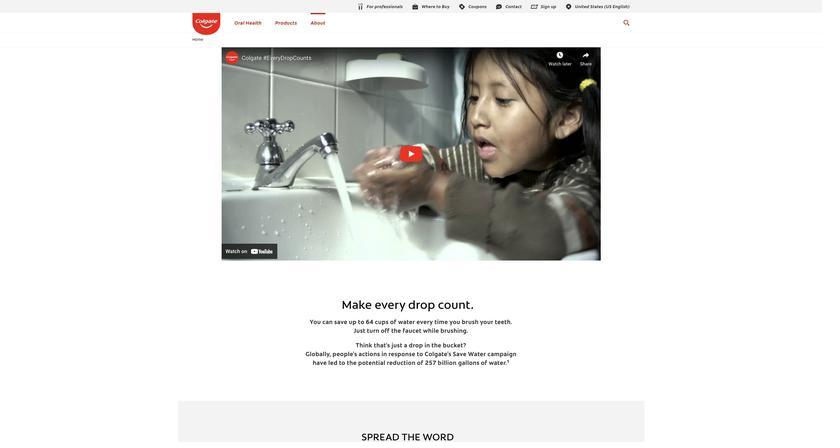 Task type: locate. For each thing, give the bounding box(es) containing it.
0 vertical spatial the
[[392, 329, 402, 335]]

actions
[[359, 352, 380, 358]]

up
[[349, 320, 357, 326]]

1 horizontal spatial in
[[425, 344, 430, 349]]

of left 257
[[417, 361, 424, 367]]

you can save up to 64 cups of water every time you brush your teeth. just turn off the faucet while brushing.
[[310, 320, 513, 335]]

0 vertical spatial to
[[358, 320, 365, 326]]

in
[[425, 344, 430, 349], [382, 352, 387, 358]]

water.
[[489, 361, 507, 367]]

to left 64
[[358, 320, 365, 326]]

0 horizontal spatial to
[[339, 361, 346, 367]]

0 vertical spatial every
[[375, 300, 406, 312]]

2 vertical spatial the
[[347, 361, 357, 367]]

save
[[453, 352, 467, 358]]

led
[[329, 361, 338, 367]]

you
[[450, 320, 461, 326]]

1 horizontal spatial to
[[358, 320, 365, 326]]

2 horizontal spatial the
[[432, 344, 442, 349]]

response
[[389, 352, 416, 358]]

0 horizontal spatial every
[[375, 300, 406, 312]]

in up colgate's
[[425, 344, 430, 349]]

the up colgate's
[[432, 344, 442, 349]]

in down that's
[[382, 352, 387, 358]]

2 horizontal spatial to
[[417, 352, 424, 358]]

about button
[[311, 19, 326, 26]]

of down water
[[481, 361, 488, 367]]

while
[[423, 329, 439, 335]]

of right the cups
[[391, 320, 397, 326]]

the right off
[[392, 329, 402, 335]]

the
[[392, 329, 402, 335], [432, 344, 442, 349], [347, 361, 357, 367]]

oral health
[[235, 19, 262, 26]]

every
[[375, 300, 406, 312], [417, 320, 433, 326]]

1 vertical spatial in
[[382, 352, 387, 358]]

globally,
[[306, 352, 331, 358]]

you
[[310, 320, 321, 326]]

to inside you can save up to 64 cups of water every time you brush your teeth. just turn off the faucet while brushing.
[[358, 320, 365, 326]]

sign up icon image
[[531, 3, 539, 11]]

health
[[246, 19, 262, 26]]

0 horizontal spatial in
[[382, 352, 387, 358]]

0 horizontal spatial of
[[391, 320, 397, 326]]

1 horizontal spatial every
[[417, 320, 433, 326]]

2 horizontal spatial of
[[481, 361, 488, 367]]

1 horizontal spatial the
[[392, 329, 402, 335]]

1 vertical spatial every
[[417, 320, 433, 326]]

every up the cups
[[375, 300, 406, 312]]

of
[[391, 320, 397, 326], [417, 361, 424, 367], [481, 361, 488, 367]]

drop right a
[[409, 344, 423, 349]]

just
[[354, 329, 366, 335]]

to left colgate's
[[417, 352, 424, 358]]

every up while
[[417, 320, 433, 326]]

think that's just a drop in the bucket? globally, people's actions in response to colgate's save water campaign have led to the potential reduction of 257 billion gallons of water.
[[306, 344, 517, 367]]

0 horizontal spatial the
[[347, 361, 357, 367]]

to down people's
[[339, 361, 346, 367]]

water
[[468, 352, 486, 358]]

drop
[[409, 300, 436, 312], [409, 344, 423, 349]]

drop up water
[[409, 300, 436, 312]]

1 vertical spatial drop
[[409, 344, 423, 349]]

turn
[[367, 329, 380, 335]]

your
[[481, 320, 494, 326]]

1 horizontal spatial of
[[417, 361, 424, 367]]

drop inside think that's just a drop in the bucket? globally, people's actions in response to colgate's save water campaign have led to the potential reduction of 257 billion gallons of water.
[[409, 344, 423, 349]]

oral health button
[[235, 19, 262, 26]]

can
[[323, 320, 333, 326]]

make every drop count.
[[342, 300, 474, 312]]

None search field
[[624, 16, 630, 29]]

coupons icon image
[[459, 3, 466, 11]]

have
[[313, 361, 327, 367]]

1 vertical spatial to
[[417, 352, 424, 358]]

make
[[342, 300, 372, 312]]

cups
[[375, 320, 389, 326]]

faucet
[[403, 329, 422, 335]]

1 vertical spatial the
[[432, 344, 442, 349]]

the down people's
[[347, 361, 357, 367]]

off
[[381, 329, 390, 335]]

reduction
[[387, 361, 416, 367]]

to
[[358, 320, 365, 326], [417, 352, 424, 358], [339, 361, 346, 367]]



Task type: describe. For each thing, give the bounding box(es) containing it.
contact icon image
[[496, 3, 503, 11]]

0 vertical spatial drop
[[409, 300, 436, 312]]

257
[[425, 361, 437, 367]]

brush
[[462, 320, 479, 326]]

just
[[392, 344, 403, 349]]

water
[[399, 320, 415, 326]]

teeth.
[[495, 320, 513, 326]]

count.
[[438, 300, 474, 312]]

billion
[[438, 361, 457, 367]]

products button
[[276, 19, 297, 26]]

64
[[366, 320, 374, 326]]

the inside you can save up to 64 cups of water every time you brush your teeth. just turn off the faucet while brushing.
[[392, 329, 402, 335]]

that's
[[374, 344, 390, 349]]

a
[[404, 344, 408, 349]]

products
[[276, 19, 297, 26]]

bucket?
[[443, 344, 467, 349]]

about
[[311, 19, 326, 26]]

brushing.
[[441, 329, 469, 335]]

colgate's
[[425, 352, 452, 358]]

time
[[435, 320, 448, 326]]

where to buy icon image
[[412, 3, 419, 11]]

0 vertical spatial in
[[425, 344, 430, 349]]

oral
[[235, 19, 245, 26]]

think
[[356, 344, 373, 349]]

home
[[192, 37, 203, 42]]

every inside you can save up to 64 cups of water every time you brush your teeth. just turn off the faucet while brushing.
[[417, 320, 433, 326]]

gallons
[[459, 361, 480, 367]]

people's
[[333, 352, 357, 358]]

2 vertical spatial to
[[339, 361, 346, 367]]

of inside you can save up to 64 cups of water every time you brush your teeth. just turn off the faucet while brushing.
[[391, 320, 397, 326]]

for professionals icon image
[[357, 3, 365, 11]]

location icon image
[[565, 3, 573, 11]]

save
[[335, 320, 348, 326]]

potential
[[359, 361, 386, 367]]

campaign
[[488, 352, 517, 358]]

home link
[[188, 37, 208, 42]]

1
[[507, 360, 510, 364]]

colgate® logo image
[[192, 13, 220, 35]]



Task type: vqa. For each thing, say whether or not it's contained in the screenshot.
water.
yes



